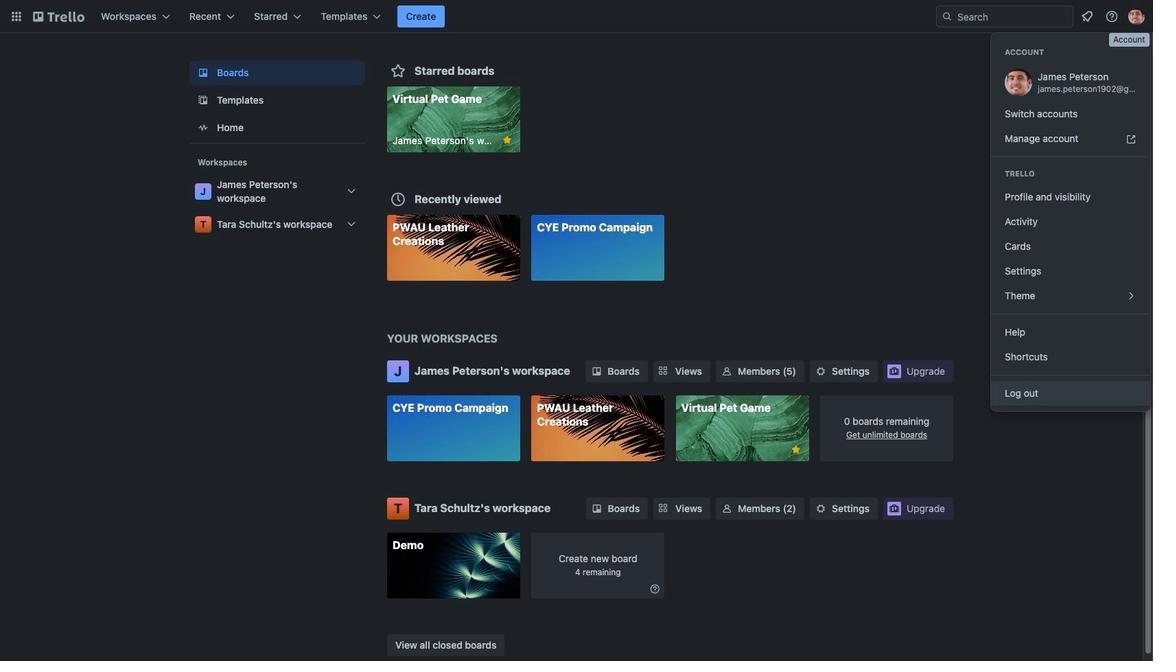 Task type: locate. For each thing, give the bounding box(es) containing it.
0 vertical spatial click to unstar this board. it will be removed from your starred list. image
[[501, 134, 514, 146]]

0 vertical spatial james peterson (jamespeterson93) image
[[1129, 8, 1145, 25]]

tooltip
[[1110, 33, 1150, 46]]

0 horizontal spatial james peterson (jamespeterson93) image
[[1005, 69, 1033, 96]]

click to unstar this board. it will be removed from your starred list. image
[[501, 134, 514, 146], [790, 444, 802, 456]]

back to home image
[[33, 5, 84, 27]]

0 notifications image
[[1079, 8, 1096, 25]]

sm image
[[814, 365, 828, 378], [720, 502, 734, 515], [814, 502, 828, 515]]

sm image
[[590, 365, 604, 378], [720, 365, 734, 378], [590, 502, 604, 515], [648, 582, 662, 596]]

james peterson (jamespeterson93) image down 'search' field
[[1005, 69, 1033, 96]]

home image
[[195, 119, 211, 136]]

1 vertical spatial click to unstar this board. it will be removed from your starred list. image
[[790, 444, 802, 456]]

board image
[[195, 65, 211, 81]]

1 horizontal spatial click to unstar this board. it will be removed from your starred list. image
[[790, 444, 802, 456]]

1 vertical spatial james peterson (jamespeterson93) image
[[1005, 69, 1033, 96]]

open information menu image
[[1106, 10, 1119, 23]]

search image
[[942, 11, 953, 22]]

0 horizontal spatial click to unstar this board. it will be removed from your starred list. image
[[501, 134, 514, 146]]

james peterson (jamespeterson93) image right open information menu image
[[1129, 8, 1145, 25]]

1 horizontal spatial james peterson (jamespeterson93) image
[[1129, 8, 1145, 25]]

james peterson (jamespeterson93) image
[[1129, 8, 1145, 25], [1005, 69, 1033, 96]]



Task type: describe. For each thing, give the bounding box(es) containing it.
james peterson (jamespeterson93) image inside primary element
[[1129, 8, 1145, 25]]

template board image
[[195, 92, 211, 108]]

primary element
[[0, 0, 1154, 33]]

Search field
[[937, 5, 1074, 27]]



Task type: vqa. For each thing, say whether or not it's contained in the screenshot.
tooltip
yes



